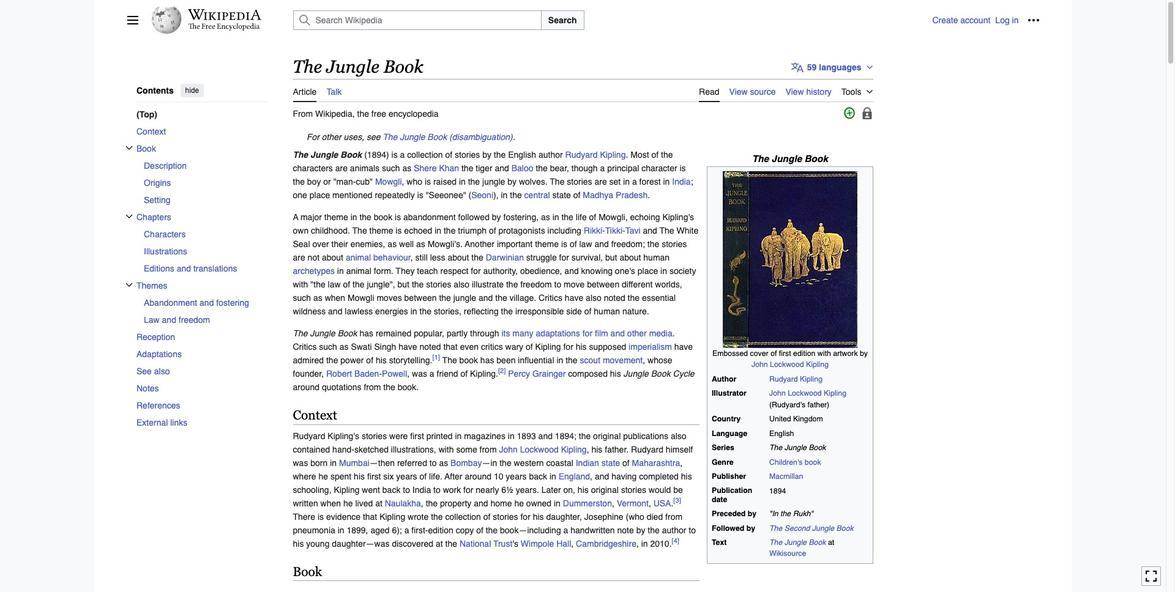 Task type: describe. For each thing, give the bounding box(es) containing it.
rudyard inside , his father. rudyard himself was born in
[[631, 445, 664, 455]]

1 vertical spatial are
[[595, 177, 607, 186]]

by down baloo
[[508, 177, 517, 186]]

reflecting
[[464, 306, 499, 316]]

is up well
[[396, 226, 402, 235]]

authority,
[[483, 266, 518, 276]]

0 horizontal spatial theme
[[324, 212, 348, 222]]

the down copy
[[445, 539, 457, 549]]

external links link
[[136, 414, 268, 431]]

),
[[493, 190, 499, 200]]

in up including
[[553, 212, 559, 222]]

have admired the power of his storytelling.
[[293, 342, 693, 365]]

his right on,
[[578, 485, 589, 495]]

john inside embossed cover of first edition with artwork by john lockwood kipling
[[752, 361, 768, 369]]

2 vertical spatial the jungle book
[[769, 444, 826, 452]]

menu image
[[126, 14, 139, 26]]

kipling up principal
[[600, 150, 626, 160]]

india inside , and having completed his schooling, kipling went back to india to work for nearly 6½ years. later on, his original stories would be written when he lived at
[[412, 485, 431, 495]]

supposed
[[589, 342, 626, 352]]

of right life at the left of the page
[[589, 212, 596, 222]]

to inside the there is evidence that kipling wrote the collection of stories for his daughter, josephine (who died from pneumonia in 1899, aged 6); a first-edition copy of the book—including a handwritten note by the author to his young daughter—was discovered at the
[[689, 526, 696, 535]]

book inside [1] the book has been influential in the scout movement
[[459, 355, 478, 365]]

in inside national trust 's wimpole hall , cambridgeshire , in 2010. [4]
[[641, 539, 648, 549]]

the down mentioned
[[360, 212, 372, 222]]

they
[[396, 266, 415, 276]]

, inside , where he spent his first six years of life. after around 10 years back in
[[680, 458, 683, 468]]

place inside in animal form. they teach respect for authority, obedience, and knowing one's place in society with "the law of the jungle", but the stories also illustrate the freedom to move between different worlds, such as when mowgli moves between the jungle and the village. critics have also noted the essential wildness and lawless energies in the stories, reflecting the irresponsible side of human nature.
[[638, 266, 658, 276]]

publications
[[623, 431, 668, 441]]

white
[[677, 226, 699, 235]]

the up village. at the left
[[506, 280, 518, 289]]

in left india link
[[663, 177, 670, 186]]

1 horizontal spatial mowgli
[[375, 177, 402, 186]]

see
[[136, 366, 151, 376]]

echoed
[[404, 226, 432, 235]]

through
[[470, 328, 499, 338]]

2 vertical spatial book
[[805, 458, 821, 467]]

western
[[514, 458, 544, 468]]

of up national
[[476, 526, 483, 535]]

kipling down 1894;
[[561, 445, 587, 455]]

view for view source
[[729, 87, 748, 96]]

[1] link
[[432, 353, 440, 362]]

the jungle book for embossed cover of first edition with artwork by
[[752, 154, 828, 165]]

[4] link
[[672, 537, 679, 545]]

died
[[647, 512, 663, 522]]

a right 6);
[[404, 526, 409, 535]]

for
[[307, 132, 319, 142]]

theme inside and the white seal over their enemies, as well as mowgli's. another important theme is of law and freedom; the stories are not about
[[535, 239, 559, 249]]

wikisource
[[769, 550, 806, 559]]

[4]
[[672, 537, 679, 545]]

the inside . most of the characters are animals such as
[[661, 150, 673, 160]]

cycle
[[673, 369, 694, 379]]

move
[[564, 280, 585, 289]]

obedience,
[[520, 266, 562, 276]]

create account link
[[933, 15, 991, 25]]

of inside and the white seal over their enemies, as well as mowgli's. another important theme is of law and freedom; the stories are not about
[[570, 239, 577, 249]]

kipling inside the . critics such as swati singh have noted that even critics wary of kipling for his supposed
[[535, 342, 561, 352]]

abandonment and fostering link
[[144, 294, 268, 311]]

and up move
[[565, 266, 579, 276]]

in right set
[[623, 177, 630, 186]]

percy
[[508, 369, 530, 379]]

have inside have admired the power of his storytelling.
[[674, 342, 693, 352]]

for inside , and having completed his schooling, kipling went back to india to work for nearly 6½ years. later on, his original stories would be written when he lived at
[[463, 485, 473, 495]]

0 horizontal spatial english
[[508, 150, 536, 160]]

a down for other uses, see the jungle book (disambiguation) .
[[400, 150, 405, 160]]

and right tiger
[[495, 163, 509, 173]]

and right the editions
[[176, 263, 191, 273]]

the up including
[[562, 212, 573, 222]]

macmillan
[[769, 473, 803, 481]]

jungle",
[[367, 280, 395, 289]]

in inside personal tools 'navigation'
[[1012, 15, 1019, 25]]

of down nearly
[[483, 512, 491, 522]]

as up still
[[416, 239, 425, 249]]

his inside , where he spent his first six years of life. after around 10 years back in
[[354, 472, 365, 481]]

wikipedia image
[[188, 9, 261, 20]]

for inside in animal form. they teach respect for authority, obedience, and knowing one's place in society with "the law of the jungle", but the stories also illustrate the freedom to move between different worlds, such as when mowgli moves between the jungle and the village. critics have also noted the essential wildness and lawless energies in the stories, reflecting the irresponsible side of human nature.
[[471, 266, 481, 276]]

preceded by
[[712, 510, 757, 518]]

author
[[712, 375, 737, 384]]

a inside the bear, though a principal character is the boy or "man-cub"
[[600, 163, 605, 173]]

country
[[712, 415, 741, 424]]

composed
[[568, 369, 608, 379]]

went
[[362, 485, 380, 495]]

1 years from the left
[[396, 472, 417, 481]]

, left the who
[[402, 177, 404, 186]]

his up the be
[[681, 472, 692, 481]]

trust
[[493, 539, 513, 549]]

for inside the there is evidence that kipling wrote the collection of stories for his daughter, josephine (who died from pneumonia in 1899, aged 6); a first-edition copy of the book—including a handwritten note by the author to his young daughter—was discovered at the
[[521, 512, 531, 522]]

and inside , and having completed his schooling, kipling went back to india to work for nearly 6½ years. later on, his original stories would be written when he lived at
[[595, 472, 609, 481]]

0 horizontal spatial rudyard kipling link
[[565, 150, 626, 160]]

one's
[[615, 266, 635, 276]]

the left free
[[357, 109, 369, 119]]

children's
[[769, 458, 803, 467]]

rikki-
[[584, 226, 605, 235]]

there is evidence that kipling wrote the collection of stories for his daughter, josephine (who died from pneumonia in 1899, aged 6); a first-edition copy of the book—including a handwritten note by the author to his young daughter—was discovered at the
[[293, 512, 696, 549]]

as inside in animal form. they teach respect for authority, obedience, and knowing one's place in society with "the law of the jungle", but the stories also illustrate the freedom to move between different worlds, such as when mowgli moves between the jungle and the village. critics have also noted the essential wildness and lawless energies in the stories, reflecting the irresponsible side of human nature.
[[313, 293, 322, 303]]

knowing
[[581, 266, 613, 276]]

followed
[[458, 212, 490, 222]]

the right the wrote
[[431, 512, 443, 522]]

sketched
[[354, 445, 389, 455]]

1 horizontal spatial other
[[627, 328, 647, 338]]

stories inside in animal form. they teach respect for authority, obedience, and knowing one's place in society with "the law of the jungle", but the stories also illustrate the freedom to move between different worlds, such as when mowgli moves between the jungle and the village. critics have also noted the essential wildness and lawless energies in the stories, reflecting the irresponsible side of human nature.
[[426, 280, 451, 289]]

a up national trust 's wimpole hall , cambridgeshire , in 2010. [4]
[[563, 526, 568, 535]]

the up wolves.
[[536, 163, 548, 173]]

law and freedom
[[144, 315, 210, 325]]

with inside embossed cover of first edition with artwork by john lockwood kipling
[[818, 349, 831, 358]]

repeatedly
[[375, 190, 415, 200]]

would
[[649, 485, 671, 495]]

the left jungle",
[[353, 280, 365, 289]]

;
[[691, 177, 693, 186]]

but inside in animal form. they teach respect for authority, obedience, and knowing one's place in society with "the law of the jungle", but the stories also illustrate the freedom to move between different worlds, such as when mowgli moves between the jungle and the village. critics have also noted the essential wildness and lawless energies in the stories, reflecting the irresponsible side of human nature.
[[398, 280, 410, 289]]

the jungle book (disambiguation) link
[[383, 132, 513, 142]]

central link
[[524, 190, 550, 200]]

well
[[399, 239, 414, 249]]

baden-
[[354, 369, 382, 379]]

origins link
[[144, 174, 268, 191]]

as inside a major theme in the book is abandonment followed by fostering, as in the life of mowgli, echoing kipling's own childhood. the theme is echoed in the triumph of protagonists including
[[541, 212, 550, 222]]

major
[[301, 212, 322, 222]]

(who
[[626, 512, 644, 522]]

madhya pradesh link
[[583, 190, 648, 200]]

0 vertical spatial other
[[322, 132, 341, 142]]

hide button
[[180, 84, 204, 97]]

of up another
[[489, 226, 496, 235]]

naulakha , the property and home he owned in dummerston , vermont , usa . [3]
[[385, 496, 681, 508]]

the up national trust link
[[486, 526, 498, 535]]

is down the repeatedly
[[395, 212, 401, 222]]

nature.
[[623, 306, 649, 316]]

handwritten
[[571, 526, 615, 535]]

the jungle book for 59 languages
[[293, 57, 423, 77]]

are inside . most of the characters are animals such as
[[335, 163, 348, 173]]

in right archetypes
[[337, 266, 344, 276]]

read
[[699, 87, 720, 96]]

is inside the there is evidence that kipling wrote the collection of stories for his daughter, josephine (who died from pneumonia in 1899, aged 6); a first-edition copy of the book—including a handwritten note by the author to his young daughter—was discovered at the
[[318, 512, 324, 522]]

the up mowgli's.
[[444, 226, 456, 235]]

coastal
[[546, 458, 573, 468]]

as up behaviour
[[388, 239, 397, 249]]

0 horizontal spatial context
[[136, 126, 166, 136]]

also inside rudyard kipling's stories were first printed in magazines in 1893 and 1894; the original publications also contained hand-sketched illustrations, with some from
[[671, 431, 687, 441]]

from inside rudyard kipling's stories were first printed in magazines in 1893 and 1894; the original publications also contained hand-sketched illustrations, with some from
[[480, 445, 497, 455]]

at inside , and having completed his schooling, kipling went back to india to work for nearly 6½ years. later on, his original stories would be written when he lived at
[[375, 499, 382, 508]]

and down rikki-
[[595, 239, 609, 249]]

0 vertical spatial author
[[539, 150, 563, 160]]

illustrator
[[712, 389, 747, 398]]

or
[[323, 177, 331, 186]]

original inside rudyard kipling's stories were first printed in magazines in 1893 and 1894; the original publications also contained hand-sketched illustrations, with some from
[[593, 431, 621, 441]]

1 horizontal spatial rudyard kipling link
[[769, 375, 823, 384]]

and left lawless
[[328, 306, 342, 316]]

his down owned at the left bottom of the page
[[533, 512, 544, 522]]

the down "teach"
[[412, 280, 424, 289]]

fullscreen image
[[1145, 571, 1158, 583]]

the up "nature."
[[628, 293, 640, 303]]

and down abandonment
[[162, 315, 176, 325]]

external
[[136, 418, 168, 427]]

by inside embossed cover of first edition with artwork by john lockwood kipling
[[860, 349, 868, 358]]

the up the bear, though a principal character is the boy or "man-cub"
[[494, 150, 506, 160]]

chapters link
[[136, 208, 268, 225]]

popular,
[[414, 328, 444, 338]]

is right the who
[[425, 177, 431, 186]]

, up the wrote
[[421, 499, 423, 508]]

by up tiger
[[482, 150, 492, 160]]

in up the worlds,
[[661, 266, 667, 276]]

themes
[[136, 281, 167, 290]]

the inside rudyard kipling's stories were first printed in magazines in 1893 and 1894; the original publications also contained hand-sketched illustrations, with some from
[[579, 431, 591, 441]]

external links
[[136, 418, 187, 427]]

by inside a major theme in the book is abandonment followed by fostering, as in the life of mowgli, echoing kipling's own childhood. the theme is echoed in the triumph of protagonists including
[[492, 212, 501, 222]]

his left young
[[293, 539, 304, 549]]

from inside the there is evidence that kipling wrote the collection of stories for his daughter, josephine (who died from pneumonia in 1899, aged 6); a first-edition copy of the book—including a handwritten note by the author to his young daughter—was discovered at the
[[665, 512, 683, 522]]

forest
[[639, 177, 661, 186]]

worlds,
[[655, 280, 682, 289]]

the down 'illustrate'
[[495, 293, 507, 303]]

[3] link
[[674, 496, 681, 505]]

the down village. at the left
[[501, 306, 513, 316]]

the down "the jungle book (1894) is a collection of stories by the english author rudyard kipling"
[[462, 163, 473, 173]]

kipling.
[[470, 369, 498, 379]]

1 horizontal spatial between
[[587, 280, 620, 289]]

language
[[712, 430, 747, 438]]

the down shere khan the tiger and baloo
[[468, 177, 480, 186]]

author inside the there is evidence that kipling wrote the collection of stories for his daughter, josephine (who died from pneumonia in 1899, aged 6); a first-edition copy of the book—including a handwritten note by the author to his young daughter—was discovered at the
[[662, 526, 686, 535]]

in up some
[[455, 431, 462, 441]]

the left stories,
[[420, 306, 432, 316]]

also down knowing
[[586, 293, 602, 303]]

of up khan on the left
[[445, 150, 452, 160]]

national trust 's wimpole hall , cambridgeshire , in 2010. [4]
[[460, 537, 679, 549]]

place inside ; one place mentioned repeatedly is "seeonee" (
[[310, 190, 330, 200]]

and inside naulakha , the property and home he owned in dummerston , vermont , usa . [3]
[[474, 499, 488, 508]]

0 vertical spatial india
[[672, 177, 691, 186]]

rudyard inside rudyard kipling's stories were first printed in magazines in 1893 and 1894; the original publications also contained hand-sketched illustrations, with some from
[[293, 431, 325, 441]]

law
[[144, 315, 159, 325]]

of inside have admired the power of his storytelling.
[[366, 355, 373, 365]]

as up life.
[[439, 458, 448, 468]]

adaptations link
[[136, 345, 268, 363]]

john for john lockwood kipling
[[499, 445, 518, 455]]

and right film
[[611, 328, 625, 338]]

Search Wikipedia search field
[[293, 10, 542, 30]]

different
[[622, 280, 653, 289]]

be
[[673, 485, 683, 495]]

the right "in
[[781, 510, 791, 518]]

having
[[612, 472, 637, 481]]

. inside naulakha , the property and home he owned in dummerston , vermont , usa . [3]
[[671, 499, 674, 508]]

percy grainger link
[[508, 369, 566, 379]]

—then
[[370, 458, 395, 468]]

in down mentioned
[[351, 212, 357, 222]]

archetypes link
[[293, 266, 335, 276]]

, where he spent his first six years of life. after around 10 years back in
[[293, 458, 683, 481]]

baloo link
[[512, 163, 533, 173]]

0 vertical spatial collection
[[407, 150, 443, 160]]

1899,
[[347, 526, 368, 535]]

such inside the . critics such as swati singh have noted that even critics wary of kipling for his supposed
[[319, 342, 337, 352]]

as inside . most of the characters are animals such as
[[402, 163, 412, 173]]

in left 1893
[[508, 431, 515, 441]]

contained
[[293, 445, 330, 455]]

by inside the there is evidence that kipling wrote the collection of stories for his daughter, josephine (who died from pneumonia in 1899, aged 6); a first-edition copy of the book—including a handwritten note by the author to his young daughter—was discovered at the
[[636, 526, 645, 535]]

in right the ),
[[501, 190, 508, 200]]

around inside the robert baden-powell , was a friend of kipling. [2] percy grainger composed his jungle book cycle around quotations from the book.
[[293, 382, 320, 392]]

enemies,
[[351, 239, 385, 249]]

was inside the robert baden-powell , was a friend of kipling. [2] percy grainger composed his jungle book cycle around quotations from the book.
[[412, 369, 427, 379]]

referred
[[397, 458, 427, 468]]

his inside the robert baden-powell , was a friend of kipling. [2] percy grainger composed his jungle book cycle around quotations from the book.
[[610, 369, 621, 379]]

media
[[649, 328, 673, 338]]

the inside have admired the power of his storytelling.
[[326, 355, 338, 365]]

are inside and the white seal over their enemies, as well as mowgli's. another important theme is of law and freedom; the stories are not about
[[293, 253, 305, 262]]

rudyard down embossed cover of first edition with artwork by john lockwood kipling
[[769, 375, 798, 384]]

wikisource link
[[769, 550, 806, 559]]

of inside . most of the characters are animals such as
[[652, 150, 659, 160]]

; one place mentioned repeatedly is "seeonee" (
[[293, 177, 693, 200]]

mowgli inside in animal form. they teach respect for authority, obedience, and knowing one's place in society with "the law of the jungle", but the stories also illustrate the freedom to move between different worlds, such as when mowgli moves between the jungle and the village. critics have also noted the essential wildness and lawless energies in the stories, reflecting the irresponsible side of human nature.
[[348, 293, 374, 303]]

kipling inside the there is evidence that kipling wrote the collection of stories for his daughter, josephine (who died from pneumonia in 1899, aged 6); a first-edition copy of the book—including a handwritten note by the author to his young daughter—was discovered at the
[[380, 512, 405, 522]]

of inside the robert baden-powell , was a friend of kipling. [2] percy grainger composed his jungle book cycle around quotations from the book.
[[461, 369, 468, 379]]

of up 'having'
[[623, 458, 630, 468]]

, left 2010.
[[637, 539, 639, 549]]

a up pradesh
[[632, 177, 637, 186]]

have inside in animal form. they teach respect for authority, obedience, and knowing one's place in society with "the law of the jungle", but the stories also illustrate the freedom to move between different worlds, such as when mowgli moves between the jungle and the village. critics have also noted the essential wildness and lawless energies in the stories, reflecting the irresponsible side of human nature.
[[565, 293, 583, 303]]

animal behaviour link
[[346, 253, 411, 262]]

stories up shere khan the tiger and baloo
[[455, 150, 480, 160]]

and down echoing
[[643, 226, 657, 235]]

for inside the . critics such as swati singh have noted that even critics wary of kipling for his supposed
[[563, 342, 573, 352]]

shere khan link
[[414, 163, 459, 173]]

been
[[497, 355, 516, 365]]

stories down though
[[567, 177, 592, 186]]

as inside the . critics such as swati singh have noted that even critics wary of kipling for his supposed
[[340, 342, 349, 352]]

in up mowgli's.
[[435, 226, 441, 235]]

side
[[566, 306, 582, 316]]

for left film
[[583, 328, 593, 338]]



Task type: vqa. For each thing, say whether or not it's contained in the screenshot.


Task type: locate. For each thing, give the bounding box(es) containing it.
0 horizontal spatial law
[[328, 280, 341, 289]]

jungle inside the robert baden-powell , was a friend of kipling. [2] percy grainger composed his jungle book cycle around quotations from the book.
[[624, 369, 649, 379]]

the left 'scout'
[[566, 355, 578, 365]]

1 horizontal spatial he
[[343, 499, 353, 508]]

john lockwood kipling link up father)
[[769, 389, 847, 398]]

context inside the jungle book element
[[293, 408, 337, 423]]

, inside , whose founder,
[[643, 355, 645, 365]]

has
[[360, 328, 373, 338], [480, 355, 494, 365]]

1 vertical spatial was
[[293, 458, 308, 468]]

1 x small image from the top
[[125, 144, 133, 151]]

john lockwood kipling link
[[752, 361, 829, 369], [769, 389, 847, 398], [499, 445, 587, 455]]

has up 'swati'
[[360, 328, 373, 338]]

0 horizontal spatial with
[[293, 280, 308, 289]]

free
[[371, 109, 386, 119]]

0 horizontal spatial john
[[499, 445, 518, 455]]

. inside . most of the characters are animals such as
[[626, 150, 628, 160]]

and inside rudyard kipling's stories were first printed in magazines in 1893 and 1894; the original publications also contained hand-sketched illustrations, with some from
[[538, 431, 553, 441]]

log in and more options image
[[1027, 14, 1040, 26]]

most
[[631, 150, 649, 160]]

critics inside the . critics such as swati singh have noted that even critics wary of kipling for his supposed
[[293, 342, 317, 352]]

0 vertical spatial john
[[752, 361, 768, 369]]

for up 'illustrate'
[[471, 266, 481, 276]]

vermont link
[[617, 499, 649, 508]]

0 vertical spatial when
[[325, 293, 345, 303]]

2 horizontal spatial book
[[805, 458, 821, 467]]

personal tools navigation
[[933, 10, 1043, 30]]

1 vertical spatial law
[[328, 280, 341, 289]]

the inside a major theme in the book is abandonment followed by fostering, as in the life of mowgli, echoing kipling's own childhood. the theme is echoed in the triumph of protagonists including
[[352, 226, 367, 235]]

also
[[454, 280, 470, 289], [586, 293, 602, 303], [154, 366, 170, 376], [671, 431, 687, 441]]

the jungle book element
[[293, 102, 873, 593]]

0 horizontal spatial between
[[404, 293, 437, 303]]

was inside , his father. rudyard himself was born in
[[293, 458, 308, 468]]

as up including
[[541, 212, 550, 222]]

1 horizontal spatial context
[[293, 408, 337, 423]]

characters
[[293, 163, 333, 173]]

kingdom
[[793, 415, 823, 424]]

1 vertical spatial english
[[769, 430, 794, 438]]

first-
[[412, 526, 428, 535]]

note inside the jungle book main content
[[293, 130, 873, 144]]

whose
[[648, 355, 672, 365]]

1 vertical spatial kipling's
[[328, 431, 359, 441]]

human up the worlds,
[[644, 253, 670, 262]]

0 vertical spatial such
[[382, 163, 400, 173]]

1 vertical spatial critics
[[293, 342, 317, 352]]

the up stories,
[[439, 293, 451, 303]]

1 horizontal spatial place
[[638, 266, 658, 276]]

1 vertical spatial book
[[459, 355, 478, 365]]

note
[[293, 130, 873, 144]]

, inside the robert baden-powell , was a friend of kipling. [2] percy grainger composed his jungle book cycle around quotations from the book.
[[407, 369, 410, 379]]

united
[[769, 415, 791, 424]]

0 vertical spatial rudyard kipling link
[[565, 150, 626, 160]]

, left usa
[[649, 499, 651, 508]]

1 horizontal spatial first
[[410, 431, 424, 441]]

freedom down abandonment and fostering
[[178, 315, 210, 325]]

kipling's up white
[[663, 212, 694, 222]]

rudyard up "contained"
[[293, 431, 325, 441]]

such inside . most of the characters are animals such as
[[382, 163, 400, 173]]

of left madhya
[[573, 190, 581, 200]]

around up nearly
[[465, 472, 492, 481]]

1 vertical spatial collection
[[445, 512, 481, 522]]

0 horizontal spatial but
[[398, 280, 410, 289]]

wrote
[[408, 512, 429, 522]]

1 horizontal spatial collection
[[445, 512, 481, 522]]

0 vertical spatial state
[[552, 190, 571, 200]]

with inside rudyard kipling's stories were first printed in magazines in 1893 and 1894; the original publications also contained hand-sketched illustrations, with some from
[[439, 445, 454, 455]]

between down knowing
[[587, 280, 620, 289]]

for down adaptations
[[563, 342, 573, 352]]

law inside in animal form. they teach respect for authority, obedience, and knowing one's place in society with "the law of the jungle", but the stories also illustrate the freedom to move between different worlds, such as when mowgli moves between the jungle and the village. critics have also noted the essential wildness and lawless energies in the stories, reflecting the irresponsible side of human nature.
[[328, 280, 341, 289]]

0 vertical spatial that
[[443, 342, 458, 352]]

1894
[[769, 487, 786, 496]]

a inside the robert baden-powell , was a friend of kipling. [2] percy grainger composed his jungle book cycle around quotations from the book.
[[430, 369, 434, 379]]

language progressive image
[[791, 61, 804, 73]]

from down [3] "link"
[[665, 512, 683, 522]]

kipling down spent
[[334, 485, 360, 495]]

1 vertical spatial around
[[465, 472, 492, 481]]

lockwood down rudyard kipling
[[788, 389, 822, 398]]

its
[[502, 328, 510, 338]]

0 horizontal spatial years
[[396, 472, 417, 481]]

mowgli's.
[[428, 239, 463, 249]]

stories down home on the bottom left of page
[[493, 512, 518, 522]]

kipling inside embossed cover of first edition with artwork by john lockwood kipling
[[806, 361, 829, 369]]

the inside [1] the book has been influential in the scout movement
[[566, 355, 578, 365]]

view for view history
[[786, 87, 804, 96]]

x small image for chapters
[[125, 213, 133, 220]]

x small image for book
[[125, 144, 133, 151]]

as
[[402, 163, 412, 173], [541, 212, 550, 222], [388, 239, 397, 249], [416, 239, 425, 249], [313, 293, 322, 303], [340, 342, 349, 352], [439, 458, 448, 468]]

nearly
[[476, 485, 499, 495]]

1 horizontal spatial critics
[[539, 293, 563, 303]]

his inside , his father. rudyard himself was born in
[[592, 445, 603, 455]]

the down died
[[648, 526, 660, 535]]

the second jungle book
[[769, 524, 854, 533]]

, up indian
[[587, 445, 589, 455]]

the inside the jungle book at wikisource
[[769, 539, 782, 547]]

1 horizontal spatial edition
[[793, 349, 816, 358]]

2 x small image from the top
[[125, 213, 133, 220]]

book down the 'even'
[[459, 355, 478, 365]]

teach
[[417, 266, 438, 276]]

links
[[170, 418, 187, 427]]

0 vertical spatial jungle
[[482, 177, 505, 186]]

x small image
[[125, 144, 133, 151], [125, 213, 133, 220]]

rudyard
[[565, 150, 598, 160], [769, 375, 798, 384], [293, 431, 325, 441], [631, 445, 664, 455]]

he inside , and having completed his schooling, kipling went back to india to work for nearly 6½ years. later on, his original stories would be written when he lived at
[[343, 499, 353, 508]]

1 vertical spatial original
[[591, 485, 619, 495]]

1 vertical spatial between
[[404, 293, 437, 303]]

around down founder,
[[293, 382, 320, 392]]

1 horizontal spatial jungle
[[482, 177, 505, 186]]

0 vertical spatial law
[[579, 239, 592, 249]]

talk link
[[327, 79, 342, 101]]

1 horizontal spatial has
[[480, 355, 494, 365]]

indian state link
[[576, 458, 620, 468]]

Search search field
[[278, 10, 933, 30]]

his inside have admired the power of his storytelling.
[[376, 355, 387, 365]]

2 horizontal spatial with
[[818, 349, 831, 358]]

the inside and the white seal over their enemies, as well as mowgli's. another important theme is of law and freedom; the stories are not about
[[647, 239, 659, 249]]

life.
[[429, 472, 442, 481]]

1 vertical spatial first
[[410, 431, 424, 441]]

indian
[[576, 458, 599, 468]]

0 vertical spatial with
[[293, 280, 308, 289]]

adaptations
[[536, 328, 580, 338]]

note containing for other uses, see
[[293, 130, 873, 144]]

other right for at the left
[[322, 132, 341, 142]]

stories up sketched
[[362, 431, 387, 441]]

in down later
[[554, 499, 561, 508]]

text
[[712, 539, 727, 547]]

[1]
[[432, 353, 440, 362]]

is inside and the white seal over their enemies, as well as mowgli's. another important theme is of law and freedom; the stories are not about
[[561, 239, 567, 249]]

2 vertical spatial lockwood
[[520, 445, 559, 455]]

are up the "man-
[[335, 163, 348, 173]]

0 horizontal spatial view
[[729, 87, 748, 96]]

0 horizontal spatial author
[[539, 150, 563, 160]]

lockwood inside embossed cover of first edition with artwork by john lockwood kipling
[[770, 361, 804, 369]]

2 horizontal spatial have
[[674, 342, 693, 352]]

1 horizontal spatial human
[[644, 253, 670, 262]]

fostering
[[216, 298, 249, 308]]

page semi-protected image
[[861, 107, 873, 119]]

of right "the
[[343, 280, 350, 289]]

some
[[456, 445, 477, 455]]

0 vertical spatial english
[[508, 150, 536, 160]]

rikki-tikki-tavi link
[[584, 226, 641, 235]]

note
[[617, 526, 634, 535]]

in up grainger
[[557, 355, 563, 365]]

the bear, though a principal character is the boy or "man-cub"
[[293, 163, 686, 186]]

has inside [1] the book has been influential in the scout movement
[[480, 355, 494, 365]]

law inside and the white seal over their enemies, as well as mowgli's. another important theme is of law and freedom; the stories are not about
[[579, 239, 592, 249]]

1 horizontal spatial have
[[565, 293, 583, 303]]

[1] the book has been influential in the scout movement
[[432, 353, 643, 365]]

notes
[[136, 383, 159, 393]]

the up one
[[293, 177, 305, 186]]

kipling's inside rudyard kipling's stories were first printed in magazines in 1893 and 1894; the original publications also contained hand-sketched illustrations, with some from
[[328, 431, 359, 441]]

when inside in animal form. they teach respect for authority, obedience, and knowing one's place in society with "the law of the jungle", but the stories also illustrate the freedom to move between different worlds, such as when mowgli moves between the jungle and the village. critics have also noted the essential wildness and lawless energies in the stories, reflecting the irresponsible side of human nature.
[[325, 293, 345, 303]]

the up 10
[[500, 458, 512, 468]]

has for been
[[480, 355, 494, 365]]

, down handwritten
[[571, 539, 574, 549]]

, inside , and having completed his schooling, kipling went back to india to work for nearly 6½ years. later on, his original stories would be written when he lived at
[[590, 472, 593, 481]]

edition inside the there is evidence that kipling wrote the collection of stories for his daughter, josephine (who died from pneumonia in 1899, aged 6); a first-edition copy of the book—including a handwritten note by the author to his young daughter—was discovered at the
[[428, 526, 453, 535]]

boy
[[307, 177, 321, 186]]

law up survival,
[[579, 239, 592, 249]]

quotations
[[322, 382, 362, 392]]

rudyard kipling link down embossed cover of first edition with artwork by john lockwood kipling
[[769, 375, 823, 384]]

he inside naulakha , the property and home he owned in dummerston , vermont , usa . [3]
[[514, 499, 524, 508]]

the inside and the white seal over their enemies, as well as mowgli's. another important theme is of law and freedom; the stories are not about
[[660, 226, 674, 235]]

when up evidence
[[321, 499, 341, 508]]

naulakha link
[[385, 499, 421, 508]]

stories,
[[434, 306, 462, 316]]

lockwood for john lockwood kipling
[[520, 445, 559, 455]]

3 about from the left
[[620, 253, 641, 262]]

1 vertical spatial the jungle book
[[752, 154, 828, 165]]

1 vertical spatial that
[[363, 512, 377, 522]]

, down himself
[[680, 458, 683, 468]]

, down indian
[[590, 472, 593, 481]]

hide
[[185, 86, 199, 95]]

theme up childhood.
[[324, 212, 348, 222]]

lawless
[[345, 306, 373, 316]]

0 vertical spatial the jungle book
[[293, 57, 423, 77]]

in inside , his father. rudyard himself was born in
[[330, 458, 337, 468]]

darwinian link
[[486, 253, 524, 262]]

the right 1894;
[[579, 431, 591, 441]]

1 horizontal spatial was
[[412, 369, 427, 379]]

many
[[513, 328, 533, 338]]

0 horizontal spatial edition
[[428, 526, 453, 535]]

2 vertical spatial with
[[439, 445, 454, 455]]

first inside embossed cover of first edition with artwork by john lockwood kipling
[[779, 349, 791, 358]]

1 vertical spatial animal
[[346, 266, 372, 276]]

place up 'different'
[[638, 266, 658, 276]]

about inside and the white seal over their enemies, as well as mowgli's. another important theme is of law and freedom; the stories are not about
[[322, 253, 343, 262]]

and up law and freedom link
[[199, 298, 214, 308]]

stories
[[455, 150, 480, 160], [567, 177, 592, 186], [662, 239, 687, 249], [426, 280, 451, 289], [362, 431, 387, 441], [621, 485, 646, 495], [493, 512, 518, 522]]

is up india link
[[680, 163, 686, 173]]

his inside the . critics such as swati singh have noted that even critics wary of kipling for his supposed
[[576, 342, 587, 352]]

the jungle book
[[293, 57, 423, 77], [752, 154, 828, 165], [769, 444, 826, 452]]

original inside , and having completed his schooling, kipling went back to india to work for nearly 6½ years. later on, his original stories would be written when he lived at
[[591, 485, 619, 495]]

the inside animal behaviour , still less about the darwinian struggle for survival, but about human archetypes
[[472, 253, 483, 262]]

publication
[[712, 487, 753, 495]]

and down indian state link
[[595, 472, 609, 481]]

in inside the there is evidence that kipling wrote the collection of stories for his daughter, josephine (who died from pneumonia in 1899, aged 6); a first-edition copy of the book—including a handwritten note by the author to his young daughter—was discovered at the
[[338, 526, 344, 535]]

(disambiguation)
[[449, 132, 513, 142]]

edition left copy
[[428, 526, 453, 535]]

the jungle book main content
[[288, 55, 1040, 593]]

aged
[[371, 526, 390, 535]]

edition up rudyard kipling
[[793, 349, 816, 358]]

he inside , where he spent his first six years of life. after around 10 years back in
[[319, 472, 328, 481]]

character
[[642, 163, 677, 173]]

english up baloo 'link'
[[508, 150, 536, 160]]

is up pneumonia
[[318, 512, 324, 522]]

at inside the jungle book at wikisource
[[828, 539, 834, 547]]

have up side in the bottom of the page
[[565, 293, 583, 303]]

1 vertical spatial has
[[480, 355, 494, 365]]

author
[[539, 150, 563, 160], [662, 526, 686, 535]]

description link
[[144, 157, 268, 174]]

at right "discovered"
[[436, 539, 443, 549]]

x small image
[[125, 281, 133, 289]]

2 view from the left
[[786, 87, 804, 96]]

movement
[[603, 355, 643, 365]]

with inside in animal form. they teach respect for authority, obedience, and knowing one's place in society with "the law of the jungle", but the stories also illustrate the freedom to move between different worlds, such as when mowgli moves between the jungle and the village. critics have also noted the essential wildness and lawless energies in the stories, reflecting the irresponsible side of human nature.
[[293, 280, 308, 289]]

1 vertical spatial but
[[398, 280, 410, 289]]

1 horizontal spatial author
[[662, 526, 686, 535]]

has for remained
[[360, 328, 373, 338]]

their
[[331, 239, 348, 249]]

history
[[807, 87, 832, 96]]

is right (1894)
[[391, 150, 398, 160]]

for right work
[[463, 485, 473, 495]]

rudyard up though
[[565, 150, 598, 160]]

in inside , where he spent his first six years of life. after around 10 years back in
[[550, 472, 556, 481]]

talk
[[327, 87, 342, 96]]

0 horizontal spatial from
[[364, 382, 381, 392]]

india down life.
[[412, 485, 431, 495]]

that inside the . critics such as swati singh have noted that even critics wary of kipling for his supposed
[[443, 342, 458, 352]]

0 horizontal spatial that
[[363, 512, 377, 522]]

stories inside the there is evidence that kipling wrote the collection of stories for his daughter, josephine (who died from pneumonia in 1899, aged 6); a first-edition copy of the book—including a handwritten note by the author to his young daughter—was discovered at the
[[493, 512, 518, 522]]

0 horizontal spatial place
[[310, 190, 330, 200]]

1 about from the left
[[322, 253, 343, 262]]

1 vertical spatial other
[[627, 328, 647, 338]]

have
[[565, 293, 583, 303], [399, 342, 417, 352], [674, 342, 693, 352]]

collection inside the there is evidence that kipling wrote the collection of stories for his daughter, josephine (who died from pneumonia in 1899, aged 6); a first-edition copy of the book—including a handwritten note by the author to his young daughter—was discovered at the
[[445, 512, 481, 522]]

noted inside in animal form. they teach respect for authority, obedience, and knowing one's place in society with "the law of the jungle", but the stories also illustrate the freedom to move between different worlds, such as when mowgli moves between the jungle and the village. critics have also noted the essential wildness and lawless energies in the stories, reflecting the irresponsible side of human nature.
[[604, 293, 625, 303]]

0 vertical spatial theme
[[324, 212, 348, 222]]

1 horizontal spatial state
[[602, 458, 620, 468]]

0 horizontal spatial freedom
[[178, 315, 210, 325]]

around inside , where he spent his first six years of life. after around 10 years back in
[[465, 472, 492, 481]]

2 horizontal spatial such
[[382, 163, 400, 173]]

john for john lockwood kipling (rudyard's father)
[[769, 389, 786, 398]]

2 years from the left
[[506, 472, 527, 481]]

in right energies
[[411, 306, 417, 316]]

for right struggle
[[559, 253, 569, 262]]

was down storytelling.
[[412, 369, 427, 379]]

, inside animal behaviour , still less about the darwinian struggle for survival, but about human archetypes
[[411, 253, 413, 262]]

john lockwood kipling link for , his father. rudyard himself was born in
[[499, 445, 587, 455]]

john lockwood kipling link up rudyard kipling
[[752, 361, 829, 369]]

the
[[293, 57, 322, 77], [383, 132, 397, 142], [293, 150, 308, 160], [752, 154, 769, 165], [550, 177, 565, 186], [352, 226, 367, 235], [660, 226, 674, 235], [293, 328, 308, 338], [442, 355, 457, 365], [769, 444, 782, 452], [769, 524, 782, 533], [769, 539, 782, 547]]

0 vertical spatial critics
[[539, 293, 563, 303]]

daughter,
[[546, 512, 582, 522]]

in right "raised"
[[459, 177, 466, 186]]

1 horizontal spatial years
[[506, 472, 527, 481]]

noted
[[604, 293, 625, 303], [420, 342, 441, 352]]

1 view from the left
[[729, 87, 748, 96]]

0 horizontal spatial collection
[[407, 150, 443, 160]]

0 vertical spatial human
[[644, 253, 670, 262]]

reception
[[136, 332, 175, 342]]

1 vertical spatial human
[[594, 306, 620, 316]]

animal inside in animal form. they teach respect for authority, obedience, and knowing one's place in society with "the law of the jungle", but the stories also illustrate the freedom to move between different worlds, such as when mowgli moves between the jungle and the village. critics have also noted the essential wildness and lawless energies in the stories, reflecting the irresponsible side of human nature.
[[346, 266, 372, 276]]

0 horizontal spatial state
[[552, 190, 571, 200]]

1 horizontal spatial with
[[439, 445, 454, 455]]

lockwood for john lockwood kipling (rudyard's father)
[[788, 389, 822, 398]]

he
[[319, 472, 328, 481], [343, 499, 353, 508], [514, 499, 524, 508]]

of right side in the bottom of the page
[[584, 306, 592, 316]]

himself
[[666, 445, 693, 455]]

kipling up rudyard kipling
[[806, 361, 829, 369]]

critics up admired
[[293, 342, 317, 352]]

0 vertical spatial place
[[310, 190, 330, 200]]

2 horizontal spatial first
[[779, 349, 791, 358]]

0 horizontal spatial jungle
[[453, 293, 476, 303]]

children's book link
[[769, 458, 821, 467]]

such inside in animal form. they teach respect for authority, obedience, and knowing one's place in society with "the law of the jungle", but the stories also illustrate the freedom to move between different worlds, such as when mowgli moves between the jungle and the village. critics have also noted the essential wildness and lawless energies in the stories, reflecting the irresponsible side of human nature.
[[293, 293, 311, 303]]

years down mumbai —then referred to as bombay —in the western coastal indian state of maharashtra in the bottom of the page
[[506, 472, 527, 481]]

edition inside embossed cover of first edition with artwork by john lockwood kipling
[[793, 349, 816, 358]]

the free encyclopedia image
[[189, 23, 260, 31]]

was up 'where'
[[293, 458, 308, 468]]

1 horizontal spatial back
[[529, 472, 547, 481]]

0 vertical spatial original
[[593, 431, 621, 441]]

second
[[785, 524, 810, 533]]

abandonment
[[144, 298, 197, 308]]

1 vertical spatial noted
[[420, 342, 441, 352]]

a right though
[[600, 163, 605, 173]]

at inside the there is evidence that kipling wrote the collection of stories for his daughter, josephine (who died from pneumonia in 1899, aged 6); a first-edition copy of the book—including a handwritten note by the author to his young daughter—was discovered at the
[[436, 539, 443, 549]]

owned
[[526, 499, 552, 508]]

from inside the robert baden-powell , was a friend of kipling. [2] percy grainger composed his jungle book cycle around quotations from the book.
[[364, 382, 381, 392]]

stories inside rudyard kipling's stories were first printed in magazines in 1893 and 1894; the original publications also contained hand-sketched illustrations, with some from
[[362, 431, 387, 441]]

artwork
[[833, 349, 858, 358]]

critics inside in animal form. they teach respect for authority, obedience, and knowing one's place in society with "the law of the jungle", but the stories also illustrate the freedom to move between different worlds, such as when mowgli moves between the jungle and the village. critics have also noted the essential wildness and lawless energies in the stories, reflecting the irresponsible side of human nature.
[[539, 293, 563, 303]]

where
[[293, 472, 316, 481]]

2 vertical spatial such
[[319, 342, 337, 352]]

he down 'born'
[[319, 472, 328, 481]]

1 vertical spatial john lockwood kipling link
[[769, 389, 847, 398]]

book inside the robert baden-powell , was a friend of kipling. [2] percy grainger composed his jungle book cycle around quotations from the book.
[[651, 369, 671, 379]]

over
[[312, 239, 329, 249]]

in down evidence
[[338, 526, 344, 535]]

seoni
[[471, 190, 493, 200]]

law and freedom link
[[144, 311, 268, 328]]

create account log in
[[933, 15, 1019, 25]]

notes link
[[136, 380, 268, 397]]

kipling inside , and having completed his schooling, kipling went back to india to work for nearly 6½ years. later on, his original stories would be written when he lived at
[[334, 485, 360, 495]]

and down 'illustrate'
[[479, 293, 493, 303]]

this is a good article. click here for more information. image
[[843, 107, 855, 119]]

2 vertical spatial john lockwood kipling link
[[499, 445, 587, 455]]

"seeonee"
[[426, 190, 466, 200]]

the right the ),
[[510, 190, 522, 200]]

another
[[465, 239, 495, 249]]

2 vertical spatial from
[[665, 512, 683, 522]]

0 vertical spatial kipling's
[[663, 212, 694, 222]]

theme up struggle
[[535, 239, 559, 249]]

first right cover
[[779, 349, 791, 358]]

the jungle book has remained popular, partly through its many adaptations for film and other media
[[293, 328, 673, 338]]

maharashtra link
[[632, 458, 680, 468]]

of inside the . critics such as swati singh have noted that even critics wary of kipling for his supposed
[[526, 342, 533, 352]]

0 vertical spatial mowgli
[[375, 177, 402, 186]]

book inside the jungle book at wikisource
[[809, 539, 826, 547]]

stories down white
[[662, 239, 687, 249]]

2010.
[[650, 539, 672, 549]]

a major theme in the book is abandonment followed by fostering, as in the life of mowgli, echoing kipling's own childhood. the theme is echoed in the triumph of protagonists including
[[293, 212, 694, 235]]

of inside , where he spent his first six years of life. after around 10 years back in
[[420, 472, 427, 481]]

also down adaptations
[[154, 366, 170, 376]]

2 horizontal spatial theme
[[535, 239, 559, 249]]

back inside , and having completed his schooling, kipling went back to india to work for nearly 6½ years. later on, his original stories would be written when he lived at
[[382, 485, 401, 495]]

1 vertical spatial lockwood
[[788, 389, 822, 398]]

also up himself
[[671, 431, 687, 441]]

0 vertical spatial from
[[364, 382, 381, 392]]

but inside animal behaviour , still less about the darwinian struggle for survival, but about human archetypes
[[605, 253, 617, 262]]

2 horizontal spatial he
[[514, 499, 524, 508]]

2 horizontal spatial john
[[769, 389, 786, 398]]

madhya
[[583, 190, 613, 200]]

was
[[412, 369, 427, 379], [293, 458, 308, 468]]

that
[[443, 342, 458, 352], [363, 512, 377, 522]]

john lockwood kipling link for embossed
[[752, 361, 829, 369]]

2 about from the left
[[448, 253, 469, 262]]

kipling up john lockwood kipling (rudyard's father)
[[800, 375, 823, 384]]

origins
[[144, 178, 171, 188]]

bombay
[[451, 458, 482, 468]]

2 horizontal spatial are
[[595, 177, 607, 186]]

freedom inside in animal form. they teach respect for authority, obedience, and knowing one's place in society with "the law of the jungle", but the stories also illustrate the freedom to move between different worlds, such as when mowgli moves between the jungle and the village. critics have also noted the essential wildness and lawless energies in the stories, reflecting the irresponsible side of human nature.
[[520, 280, 552, 289]]

in inside [1] the book has been influential in the scout movement
[[557, 355, 563, 365]]

back inside , where he spent his first six years of life. after around 10 years back in
[[529, 472, 547, 481]]

, up josephine
[[612, 499, 614, 508]]

stories up vermont
[[621, 485, 646, 495]]

by right "artwork"
[[860, 349, 868, 358]]

in inside naulakha , the property and home he owned in dummerston , vermont , usa . [3]
[[554, 499, 561, 508]]

original up dummerston
[[591, 485, 619, 495]]

stories inside and the white seal over their enemies, as well as mowgli's. another important theme is of law and freedom; the stories are not about
[[662, 239, 687, 249]]

, up book.
[[407, 369, 410, 379]]

1 vertical spatial state
[[602, 458, 620, 468]]

admired
[[293, 355, 324, 365]]

1 vertical spatial theme
[[369, 226, 393, 235]]

author up '[4]' link
[[662, 526, 686, 535]]

mowgli up lawless
[[348, 293, 374, 303]]

1 vertical spatial jungle
[[453, 293, 476, 303]]

when inside , and having completed his schooling, kipling went back to india to work for nearly 6½ years. later on, his original stories would be written when he lived at
[[321, 499, 341, 508]]

seoni link
[[471, 190, 493, 200]]

first inside , where he spent his first six years of life. after around 10 years back in
[[367, 472, 381, 481]]

0 vertical spatial book
[[374, 212, 392, 222]]

1 vertical spatial with
[[818, 349, 831, 358]]

also down respect
[[454, 280, 470, 289]]

between down "teach"
[[404, 293, 437, 303]]

view inside "link"
[[729, 87, 748, 96]]

village.
[[510, 293, 536, 303]]

stories inside , and having completed his schooling, kipling went back to india to work for nearly 6½ years. later on, his original stories would be written when he lived at
[[621, 485, 646, 495]]

the inside naulakha , the property and home he owned in dummerston , vermont , usa . [3]
[[426, 499, 438, 508]]

grainger
[[533, 369, 566, 379]]

that down the 'lived'
[[363, 512, 377, 522]]

in right the log
[[1012, 15, 1019, 25]]

that inside the there is evidence that kipling wrote the collection of stories for his daughter, josephine (who died from pneumonia in 1899, aged 6); a first-edition copy of the book—including a handwritten note by the author to his young daughter—was discovered at the
[[363, 512, 377, 522]]

create
[[933, 15, 958, 25]]

1 horizontal spatial from
[[480, 445, 497, 455]]

state down father.
[[602, 458, 620, 468]]

book link
[[136, 140, 268, 157]]

jungle inside the jungle book at wikisource
[[785, 539, 807, 547]]

animal down animal behaviour link
[[346, 266, 372, 276]]

the inside the robert baden-powell , was a friend of kipling. [2] percy grainger composed his jungle book cycle around quotations from the book.
[[383, 382, 395, 392]]

freedom;
[[611, 239, 645, 249]]

1 horizontal spatial theme
[[369, 226, 393, 235]]



